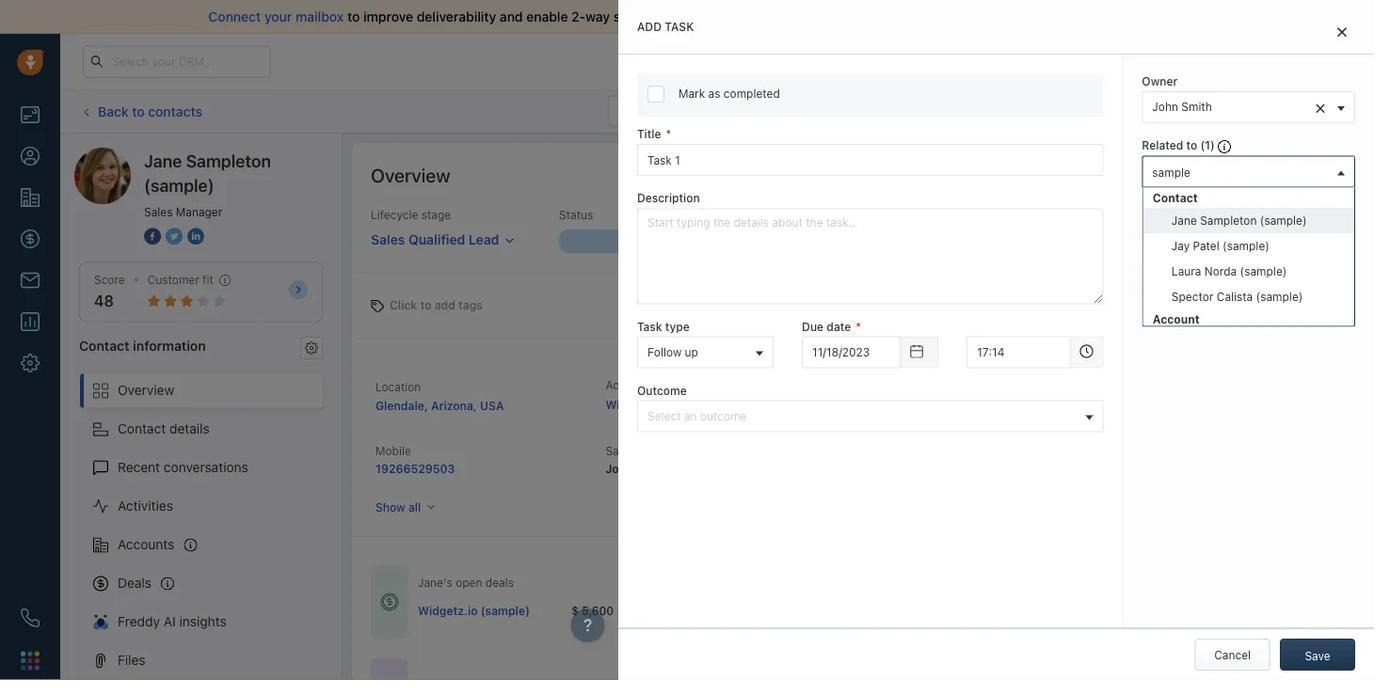 Task type: describe. For each thing, give the bounding box(es) containing it.
due date
[[802, 320, 851, 333]]

meeting
[[1145, 394, 1188, 407]]

contact for contact
[[1152, 191, 1197, 204]]

(sample) inside accounts widgetz.io (sample)
[[668, 398, 718, 411]]

0 vertical spatial overview
[[371, 164, 450, 186]]

1 horizontal spatial widgetz.io (sample) link
[[606, 398, 718, 411]]

show all
[[376, 501, 421, 514]]

/ for won
[[1269, 235, 1273, 248]]

completed
[[724, 87, 780, 100]]

task
[[665, 20, 694, 33]]

cancel
[[1214, 648, 1251, 662]]

to right 'mailbox'
[[347, 9, 360, 24]]

phone element
[[11, 600, 49, 637]]

call link
[[684, 96, 742, 128]]

none text field inside × tab panel
[[967, 336, 1070, 368]]

days
[[960, 55, 983, 67]]

1
[[1205, 139, 1210, 152]]

to for related to ( 1 )
[[1186, 139, 1197, 152]]

0
[[1223, 245, 1231, 259]]

jane sampleton (sample) inside × tab panel
[[1183, 201, 1319, 214]]

×
[[1315, 95, 1326, 118]]

related to ( 1 )
[[1142, 139, 1218, 152]]

collaborators
[[1142, 245, 1216, 259]]

mark as completed
[[679, 87, 780, 100]]

won
[[1242, 235, 1266, 248]]

contact for contact details
[[118, 421, 166, 437]]

call button
[[684, 96, 742, 128]]

overview
[[1288, 168, 1335, 182]]

sales for sales activities
[[1078, 105, 1107, 118]]

group containing jane sampleton (sample)
[[1143, 207, 1354, 309]]

negotiation / lost
[[1110, 235, 1206, 248]]

norda
[[1204, 264, 1236, 277]]

spector
[[1171, 290, 1213, 303]]

48 button
[[94, 292, 114, 310]]

save
[[1305, 649, 1330, 663]]

jane inside scheduled a meeting later with jane to discuss the requirements
[[1244, 394, 1269, 407]]

add
[[637, 20, 662, 33]]

recent
[[118, 460, 160, 475]]

19266529503 link
[[376, 462, 455, 475]]

facebook circled image
[[144, 226, 161, 246]]

lead
[[469, 232, 499, 247]]

to for click to add tags
[[420, 299, 431, 312]]

laura norda (sample) option
[[1143, 258, 1354, 284]]

select
[[648, 409, 681, 423]]

negotiation / lost button
[[1084, 230, 1215, 253]]

click to add tags
[[390, 299, 483, 312]]

row containing widgetz.io (sample)
[[418, 592, 1029, 631]]

explore plans link
[[1008, 50, 1102, 72]]

title
[[637, 128, 661, 141]]

janesampleton@gmail.com
[[836, 398, 985, 411]]

qualified
[[408, 232, 465, 247]]

owner
[[1142, 75, 1178, 88]]

sales for sales qualified lead
[[371, 232, 405, 247]]

lifecycle stage
[[371, 208, 451, 222]]

widgetz.io (sample) link inside row
[[418, 603, 530, 619]]

connect
[[208, 9, 261, 24]]

widgetz.io inside accounts widgetz.io (sample)
[[606, 398, 665, 411]]

jay
[[1171, 239, 1189, 252]]

later
[[1191, 394, 1215, 407]]

conversations.
[[699, 9, 790, 24]]

phone image
[[21, 609, 40, 628]]

Click to select records search field
[[1148, 162, 1331, 182]]

task type
[[637, 320, 690, 333]]

× tab panel
[[618, 0, 1374, 680]]

your
[[264, 9, 292, 24]]

sms button
[[783, 96, 845, 128]]

activities
[[118, 498, 173, 514]]

48
[[94, 292, 114, 310]]

fit
[[202, 273, 213, 287]]

your trial ends in 21 days
[[859, 55, 983, 67]]

an
[[684, 409, 697, 423]]

as
[[708, 87, 720, 100]]

customer
[[147, 273, 199, 287]]

jane inside × tab panel
[[1183, 201, 1209, 214]]

container_wx8msf4aqz5i3rn1 image
[[380, 593, 399, 612]]

1 horizontal spatial (
[[1219, 245, 1223, 259]]

email
[[662, 9, 695, 24]]

new
[[618, 235, 642, 248]]

john smith inside × tab panel
[[1152, 100, 1212, 114]]

follow up button
[[637, 336, 774, 368]]

enable
[[526, 9, 568, 24]]

21
[[946, 55, 957, 67]]

-- text field
[[802, 336, 901, 368]]

a
[[1135, 394, 1142, 407]]

john inside × tab panel
[[1152, 100, 1178, 114]]

patel
[[1192, 239, 1219, 252]]

mobile
[[376, 445, 411, 458]]

to inside scheduled a meeting later with jane to discuss the requirements
[[1272, 394, 1283, 407]]

task for task type
[[637, 320, 662, 333]]

$ 5,600
[[571, 604, 614, 618]]

mng settings image
[[305, 341, 318, 355]]

1 vertical spatial )
[[1231, 245, 1235, 259]]

deliverability
[[417, 9, 496, 24]]

contact details
[[118, 421, 210, 437]]

ai
[[164, 614, 176, 630]]

john inside sales owner john smith
[[606, 462, 633, 475]]

meeting button
[[959, 96, 1041, 128]]

recent conversations
[[118, 460, 248, 475]]

plans
[[1062, 55, 1092, 68]]

task for task
[[915, 105, 939, 118]]

connect your mailbox link
[[208, 9, 347, 24]]

sales for sales manager
[[144, 205, 173, 218]]

freddy
[[118, 614, 160, 630]]

customize overview button
[[1201, 162, 1346, 188]]

email button
[[608, 96, 675, 128]]

0 horizontal spatial overview
[[118, 383, 174, 398]]

close image
[[1337, 26, 1347, 37]]

scheduled
[[1076, 394, 1132, 407]]

show
[[376, 501, 405, 514]]

widgetz.io inside row
[[418, 604, 478, 618]]

1 vertical spatial john
[[1076, 436, 1102, 449]]

arizona,
[[431, 399, 477, 412]]

negotiation
[[1110, 235, 1173, 248]]



Task type: vqa. For each thing, say whether or not it's contained in the screenshot.
'Laura Norda (sample)' option
yes



Task type: locate. For each thing, give the bounding box(es) containing it.
sales left owner
[[606, 445, 634, 458]]

smith inside sales owner john smith
[[636, 462, 668, 475]]

jay patel (sample)
[[1171, 239, 1269, 252]]

in
[[934, 55, 943, 67]]

click
[[390, 299, 417, 312]]

None search field
[[1148, 269, 1331, 288]]

way
[[585, 9, 610, 24]]

1 vertical spatial overview
[[118, 383, 174, 398]]

information
[[133, 338, 206, 353]]

john down requirements in the bottom right of the page
[[1076, 436, 1102, 449]]

group
[[1143, 207, 1354, 309]]

5,600
[[582, 604, 614, 618]]

add task
[[637, 20, 694, 33]]

jane sampleton (sample) for sales manager
[[144, 151, 271, 195]]

list box
[[1143, 188, 1354, 430]]

$
[[571, 604, 579, 618]]

1 horizontal spatial overview
[[371, 164, 450, 186]]

spector calista (sample)
[[1171, 290, 1302, 303]]

jane sampleton (sample) down customize
[[1183, 201, 1319, 214]]

sales inside sales owner john smith
[[606, 445, 634, 458]]

twitter circled image
[[166, 226, 183, 246]]

jane sampleton (sample) up the manager on the top of the page
[[144, 151, 271, 195]]

1 vertical spatial (
[[1219, 245, 1223, 259]]

0 horizontal spatial widgetz.io
[[418, 604, 478, 618]]

0 horizontal spatial widgetz.io (sample) link
[[418, 603, 530, 619]]

19266529503
[[376, 462, 455, 475]]

sampleton inside option
[[1200, 213, 1256, 227]]

2 horizontal spatial smith
[[1181, 100, 1212, 114]]

1 vertical spatial widgetz.io (sample) link
[[418, 603, 530, 619]]

widgetz.io (sample) link down outcome
[[606, 398, 718, 411]]

0 vertical spatial john
[[1152, 100, 1178, 114]]

customize overview
[[1229, 168, 1335, 182]]

1 vertical spatial smith
[[1105, 436, 1136, 449]]

jane inside jane sampleton (sample)
[[144, 151, 182, 171]]

1 vertical spatial task
[[637, 320, 662, 333]]

2 vertical spatial contact
[[118, 421, 166, 437]]

(
[[1200, 139, 1205, 152], [1219, 245, 1223, 259]]

task inside button
[[915, 105, 939, 118]]

contacts
[[148, 103, 202, 119]]

accounts down activities
[[118, 537, 174, 553]]

1 horizontal spatial /
[[1269, 235, 1273, 248]]

contact for contact information
[[79, 338, 129, 353]]

jane sampleton (sample)
[[144, 151, 271, 195], [1183, 201, 1319, 214], [1171, 213, 1306, 227]]

task left type at the top of page
[[637, 320, 662, 333]]

sales activities
[[1078, 105, 1158, 118]]

0 horizontal spatial (
[[1200, 139, 1205, 152]]

your
[[859, 55, 882, 67]]

1 horizontal spatial john
[[1076, 436, 1102, 449]]

/ right won
[[1269, 235, 1273, 248]]

select an outcome button
[[637, 401, 1103, 433]]

0 vertical spatial accounts
[[606, 379, 655, 392]]

( up norda
[[1219, 245, 1223, 259]]

0 horizontal spatial accounts
[[118, 537, 174, 553]]

) up laura norda (sample)
[[1231, 245, 1235, 259]]

jane inside "jane sampleton (sample)" option
[[1171, 213, 1196, 227]]

glendale,
[[376, 399, 428, 412]]

accounts inside accounts widgetz.io (sample)
[[606, 379, 655, 392]]

1 horizontal spatial john smith
[[1152, 100, 1212, 114]]

cancel button
[[1195, 639, 1270, 671]]

to for back to contacts
[[132, 103, 145, 119]]

accounts
[[606, 379, 655, 392], [118, 537, 174, 553]]

to left discuss
[[1272, 394, 1283, 407]]

scheduled a meeting later with jane to discuss the requirements
[[1076, 394, 1347, 423]]

to inside × tab panel
[[1186, 139, 1197, 152]]

cell
[[724, 592, 876, 630], [876, 594, 1029, 631]]

sales up facebook circled image
[[144, 205, 173, 218]]

row
[[418, 592, 1029, 631]]

john down "owner"
[[1152, 100, 1178, 114]]

connect your mailbox to improve deliverability and enable 2-way sync of email conversations.
[[208, 9, 790, 24]]

) up click to select records search box
[[1210, 139, 1215, 152]]

email image
[[1188, 54, 1201, 69]]

open
[[456, 577, 482, 590]]

1 horizontal spatial task
[[915, 105, 939, 118]]

accounts widgetz.io (sample)
[[606, 379, 718, 411]]

mailbox
[[296, 9, 344, 24]]

(sample) inside row
[[481, 604, 530, 618]]

new link
[[559, 230, 690, 253]]

sampleton up jay patel (sample)
[[1200, 213, 1256, 227]]

insights
[[179, 614, 227, 630]]

deals
[[118, 576, 152, 591]]

contact information
[[79, 338, 206, 353]]

option containing contact
[[1143, 188, 1354, 309]]

contact down 48
[[79, 338, 129, 353]]

sales manager
[[144, 205, 222, 218]]

manager
[[176, 205, 222, 218]]

tags
[[458, 299, 483, 312]]

smith up the 1
[[1181, 100, 1212, 114]]

(sample)
[[144, 175, 214, 195], [1272, 201, 1319, 214], [1260, 213, 1306, 227], [1222, 239, 1269, 252], [1240, 264, 1286, 277], [1256, 290, 1302, 303], [668, 398, 718, 411], [481, 604, 530, 618]]

widgetz.io (sample) link down open
[[418, 603, 530, 619]]

0 horizontal spatial /
[[1176, 235, 1180, 248]]

john smith down requirements in the bottom right of the page
[[1076, 436, 1136, 449]]

jane's
[[418, 577, 452, 590]]

jane sampleton (sample) up won
[[1171, 213, 1306, 227]]

accounts for accounts widgetz.io (sample)
[[606, 379, 655, 392]]

improve
[[363, 9, 413, 24]]

linkedin circled image
[[187, 226, 204, 246]]

sampleton inside × tab panel
[[1212, 201, 1269, 214]]

jane sampleton (sample) option
[[1143, 207, 1354, 233]]

(sample) inside jane sampleton (sample)
[[144, 175, 214, 195]]

jane sampleton (sample) for jay patel (sample)
[[1171, 213, 1306, 227]]

1 horizontal spatial widgetz.io
[[606, 398, 665, 411]]

accounts up the select
[[606, 379, 655, 392]]

none search field inside × tab panel
[[1148, 269, 1331, 288]]

sampleton for patel
[[1200, 213, 1256, 227]]

the
[[1329, 394, 1347, 407]]

sales qualified lead
[[371, 232, 499, 247]]

lifecycle
[[371, 208, 418, 222]]

sampleton for manager
[[186, 151, 271, 171]]

email
[[636, 105, 664, 118]]

list box containing contact
[[1143, 188, 1354, 430]]

smith inside × tab panel
[[1181, 100, 1212, 114]]

2 / from the left
[[1269, 235, 1273, 248]]

1 horizontal spatial smith
[[1105, 436, 1136, 449]]

0 vertical spatial smith
[[1181, 100, 1212, 114]]

Start typing the details about the task… text field
[[637, 208, 1103, 304]]

up
[[685, 345, 698, 359]]

all
[[408, 501, 421, 514]]

requirements
[[1076, 410, 1146, 423]]

None text field
[[967, 336, 1070, 368]]

widgetz.io down jane's
[[418, 604, 478, 618]]

to
[[347, 9, 360, 24], [132, 103, 145, 119], [1186, 139, 1197, 152], [420, 299, 431, 312], [1272, 394, 1283, 407]]

to left the 1
[[1186, 139, 1197, 152]]

activities
[[1110, 105, 1158, 118]]

sampleton inside jane sampleton (sample)
[[186, 151, 271, 171]]

sampleton up the manager on the top of the page
[[186, 151, 271, 171]]

task inside × tab panel
[[637, 320, 662, 333]]

john
[[1152, 100, 1178, 114], [1076, 436, 1102, 449], [606, 462, 633, 475]]

due
[[802, 320, 824, 333]]

accounts for accounts
[[118, 537, 174, 553]]

contact up negotiation / lost
[[1152, 191, 1197, 204]]

/ inside 'link'
[[1269, 235, 1273, 248]]

0 vertical spatial widgetz.io (sample) link
[[606, 398, 718, 411]]

explore plans
[[1019, 55, 1092, 68]]

widgetz.io down outcome
[[606, 398, 665, 411]]

0 vertical spatial )
[[1210, 139, 1215, 152]]

sampleton down click to select records search box
[[1212, 201, 1269, 214]]

0 vertical spatial task
[[915, 105, 939, 118]]

/ left the lost in the right top of the page
[[1176, 235, 1180, 248]]

0 horizontal spatial task
[[637, 320, 662, 333]]

jane's open deals
[[418, 577, 514, 590]]

won / churned link
[[1215, 230, 1346, 253]]

overview up contact details
[[118, 383, 174, 398]]

type
[[665, 320, 690, 333]]

date
[[827, 320, 851, 333]]

outcome
[[700, 409, 747, 423]]

customize
[[1229, 168, 1285, 182]]

0 horizontal spatial john smith
[[1076, 436, 1136, 449]]

0 vertical spatial john smith
[[1152, 100, 1212, 114]]

task down the your trial ends in 21 days
[[915, 105, 939, 118]]

0 horizontal spatial smith
[[636, 462, 668, 475]]

sales qualified lead link
[[371, 223, 515, 250]]

of
[[646, 9, 659, 24]]

sales left activities
[[1078, 105, 1107, 118]]

1 vertical spatial john smith
[[1076, 436, 1136, 449]]

follow up
[[648, 345, 698, 359]]

( right related
[[1200, 139, 1205, 152]]

2 horizontal spatial john
[[1152, 100, 1178, 114]]

discuss
[[1286, 394, 1326, 407]]

0 vertical spatial widgetz.io
[[606, 398, 665, 411]]

1 vertical spatial contact
[[79, 338, 129, 353]]

stage
[[421, 208, 451, 222]]

0 vertical spatial (
[[1200, 139, 1205, 152]]

save button
[[1280, 639, 1355, 671]]

contact up recent
[[118, 421, 166, 437]]

freshworks switcher image
[[21, 652, 40, 670]]

spector calista (sample) option
[[1143, 284, 1354, 309]]

john smith down "owner"
[[1152, 100, 1212, 114]]

0 horizontal spatial john
[[606, 462, 633, 475]]

1 vertical spatial accounts
[[118, 537, 174, 553]]

smith down requirements in the bottom right of the page
[[1105, 436, 1136, 449]]

option
[[1143, 188, 1354, 309]]

sales
[[1078, 105, 1107, 118], [144, 205, 173, 218], [371, 232, 405, 247], [606, 445, 634, 458]]

(sample) inside × tab panel
[[1272, 201, 1319, 214]]

1 / from the left
[[1176, 235, 1180, 248]]

jane sampleton (sample) inside option
[[1171, 213, 1306, 227]]

0 vertical spatial contact
[[1152, 191, 1197, 204]]

sales down lifecycle at the top left
[[371, 232, 405, 247]]

sms
[[812, 105, 836, 118]]

Title text field
[[637, 144, 1103, 176]]

widgetz.io
[[606, 398, 665, 411], [418, 604, 478, 618]]

overview up lifecycle stage
[[371, 164, 450, 186]]

jay patel (sample) option
[[1143, 233, 1354, 258]]

2 vertical spatial smith
[[636, 462, 668, 475]]

john down accounts widgetz.io (sample)
[[606, 462, 633, 475]]

trial
[[885, 55, 904, 67]]

0 horizontal spatial )
[[1210, 139, 1215, 152]]

/ for negotiation
[[1176, 235, 1180, 248]]

freddy ai insights
[[118, 614, 227, 630]]

details
[[169, 421, 210, 437]]

1 vertical spatial widgetz.io
[[418, 604, 478, 618]]

widgetz.io (sample) link
[[606, 398, 718, 411], [418, 603, 530, 619]]

to left add
[[420, 299, 431, 312]]

smith down owner
[[636, 462, 668, 475]]

laura
[[1171, 264, 1201, 277]]

2 vertical spatial john
[[606, 462, 633, 475]]

mobile 19266529503
[[376, 445, 455, 475]]

Search your CRM... text field
[[83, 46, 271, 78]]

× dialog
[[618, 0, 1374, 680]]

to right back
[[132, 103, 145, 119]]

2-
[[571, 9, 585, 24]]

lost
[[1183, 235, 1206, 248]]

1 horizontal spatial )
[[1231, 245, 1235, 259]]

1 horizontal spatial accounts
[[606, 379, 655, 392]]

mark
[[679, 87, 705, 100]]



